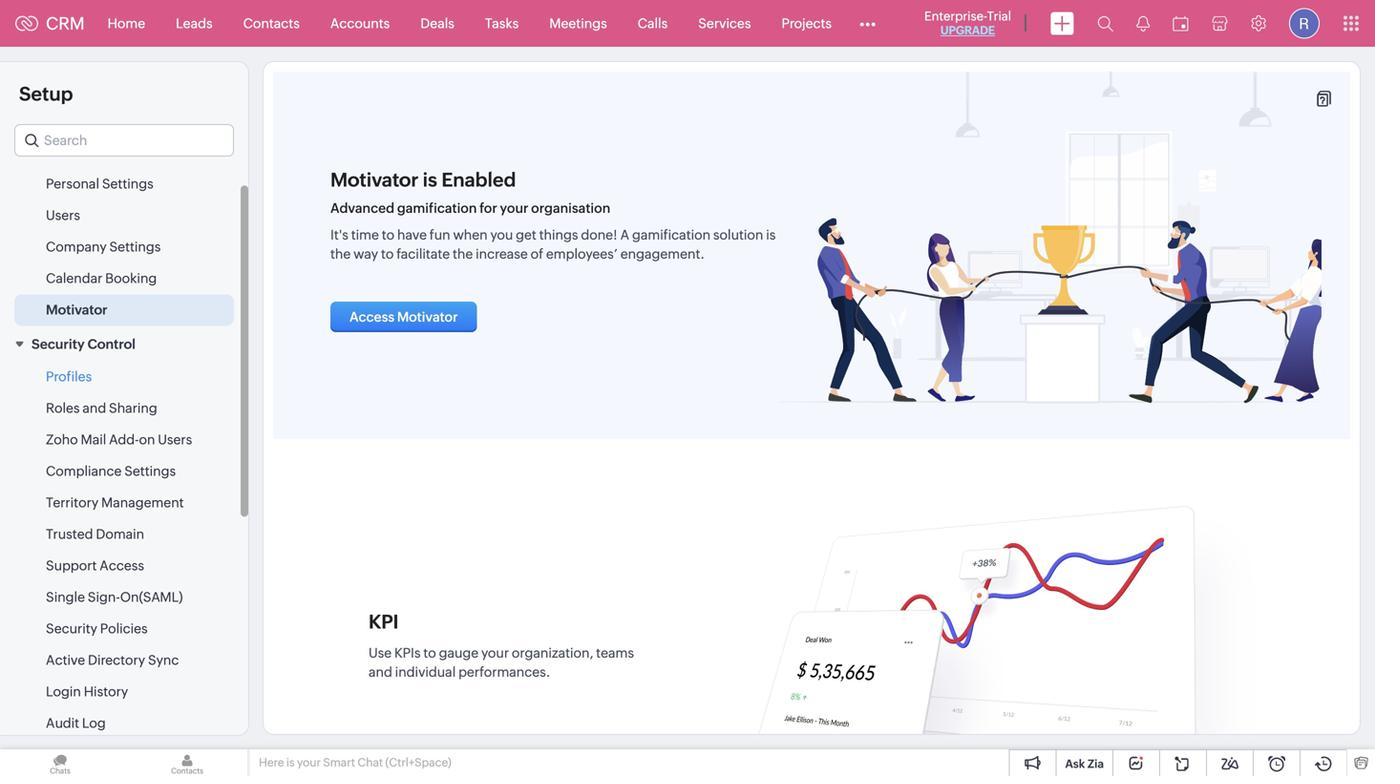 Task type: describe. For each thing, give the bounding box(es) containing it.
support access
[[46, 558, 144, 574]]

territory management
[[46, 495, 184, 511]]

add-
[[109, 432, 139, 448]]

gamification inside it's time to have fun when you get things done! a gamification solution is the way to facilitate the increase of employees' engagement.
[[632, 227, 711, 243]]

ask
[[1065, 758, 1085, 771]]

is for your
[[286, 756, 295, 769]]

accounts
[[330, 16, 390, 31]]

use kpis to gauge your organization, teams and individual performances.
[[369, 646, 634, 680]]

access motivator button
[[330, 302, 477, 332]]

and inside security control region
[[82, 401, 106, 416]]

audit log link
[[46, 714, 106, 733]]

and inside 'use kpis to gauge your organization, teams and individual performances.'
[[369, 665, 392, 680]]

compliance settings link
[[46, 462, 176, 481]]

sync
[[148, 653, 179, 668]]

is inside it's time to have fun when you get things done! a gamification solution is the way to facilitate the increase of employees' engagement.
[[766, 227, 776, 243]]

profiles link
[[46, 367, 92, 386]]

contacts image
[[127, 750, 247, 776]]

trial
[[987, 9, 1011, 23]]

leads link
[[161, 0, 228, 46]]

profile image
[[1289, 8, 1320, 39]]

tasks link
[[470, 0, 534, 46]]

your inside "motivator is enabled advanced gamification for your organisation"
[[500, 201, 528, 216]]

contacts link
[[228, 0, 315, 46]]

projects link
[[766, 0, 847, 46]]

have
[[397, 227, 427, 243]]

create menu element
[[1039, 0, 1086, 46]]

use
[[369, 646, 392, 661]]

it's
[[330, 227, 348, 243]]

security control button
[[0, 326, 248, 362]]

security policies
[[46, 621, 148, 637]]

contacts
[[243, 16, 300, 31]]

create menu image
[[1050, 12, 1074, 35]]

accounts link
[[315, 0, 405, 46]]

calls
[[638, 16, 668, 31]]

roles and sharing link
[[46, 399, 157, 418]]

services link
[[683, 0, 766, 46]]

roles
[[46, 401, 80, 416]]

facilitate
[[396, 246, 450, 262]]

trusted
[[46, 527, 93, 542]]

chats image
[[0, 750, 120, 776]]

roles and sharing
[[46, 401, 157, 416]]

chat
[[358, 756, 383, 769]]

organisation
[[531, 201, 610, 216]]

settings for compliance settings
[[124, 464, 176, 479]]

mail
[[81, 432, 106, 448]]

on
[[139, 432, 155, 448]]

way
[[353, 246, 378, 262]]

kpis
[[394, 646, 421, 661]]

individual
[[395, 665, 456, 680]]

policies
[[100, 621, 148, 637]]

territory
[[46, 495, 98, 511]]

log
[[82, 716, 106, 731]]

users link
[[46, 206, 80, 225]]

profile element
[[1278, 0, 1331, 46]]

teams
[[596, 646, 634, 661]]

signals element
[[1125, 0, 1161, 47]]

your inside 'use kpis to gauge your organization, teams and individual performances.'
[[481, 646, 509, 661]]

access motivator
[[350, 309, 458, 325]]

signals image
[[1136, 15, 1150, 32]]

Other Modules field
[[847, 8, 888, 39]]

1 the from the left
[[330, 246, 351, 262]]

here
[[259, 756, 284, 769]]

motivator for motivator
[[46, 302, 108, 317]]

when
[[453, 227, 488, 243]]

(ctrl+space)
[[385, 756, 451, 769]]

settings for personal settings
[[102, 176, 153, 191]]

crm link
[[15, 14, 85, 33]]

security control
[[32, 337, 136, 352]]

done!
[[581, 227, 618, 243]]

control
[[88, 337, 136, 352]]

organization,
[[512, 646, 593, 661]]

directory
[[88, 653, 145, 668]]

crm
[[46, 14, 85, 33]]

smart
[[323, 756, 355, 769]]

motivator is enabled advanced gamification for your organisation
[[330, 169, 610, 216]]

home link
[[92, 0, 161, 46]]

trusted domain link
[[46, 525, 144, 544]]

kpi
[[369, 611, 399, 633]]

region containing personal settings
[[0, 168, 248, 326]]

calendar booking link
[[46, 269, 157, 288]]

support
[[46, 558, 97, 574]]

engagement.
[[621, 246, 705, 262]]



Task type: locate. For each thing, give the bounding box(es) containing it.
performances.
[[458, 665, 550, 680]]

security
[[32, 337, 85, 352], [46, 621, 97, 637]]

1 vertical spatial to
[[381, 246, 394, 262]]

0 horizontal spatial gamification
[[397, 201, 477, 216]]

0 vertical spatial users
[[46, 208, 80, 223]]

is
[[423, 169, 437, 191], [766, 227, 776, 243], [286, 756, 295, 769]]

profiles
[[46, 369, 92, 385]]

to for kpis
[[423, 646, 436, 661]]

1 vertical spatial access
[[100, 558, 144, 574]]

2 vertical spatial to
[[423, 646, 436, 661]]

increase
[[476, 246, 528, 262]]

gauge
[[439, 646, 479, 661]]

domain
[[96, 527, 144, 542]]

1 vertical spatial settings
[[109, 239, 161, 254]]

personal settings link
[[46, 174, 153, 193]]

of
[[531, 246, 543, 262]]

setup
[[19, 83, 73, 105]]

users inside zoho mail add-on users link
[[158, 432, 192, 448]]

is for enabled
[[423, 169, 437, 191]]

calendar
[[46, 271, 102, 286]]

1 vertical spatial and
[[369, 665, 392, 680]]

enterprise-
[[924, 9, 987, 23]]

is inside "motivator is enabled advanced gamification for your organisation"
[[423, 169, 437, 191]]

time
[[351, 227, 379, 243]]

calendar image
[[1173, 16, 1189, 31]]

audit
[[46, 716, 79, 731]]

booking
[[105, 271, 157, 286]]

settings
[[102, 176, 153, 191], [109, 239, 161, 254], [124, 464, 176, 479]]

0 horizontal spatial access
[[100, 558, 144, 574]]

settings inside personal settings link
[[102, 176, 153, 191]]

1 horizontal spatial and
[[369, 665, 392, 680]]

1 vertical spatial security
[[46, 621, 97, 637]]

motivator inside 'button'
[[397, 309, 458, 325]]

0 vertical spatial your
[[500, 201, 528, 216]]

leads
[[176, 16, 213, 31]]

motivator for motivator is enabled advanced gamification for your organisation
[[330, 169, 418, 191]]

fun
[[430, 227, 450, 243]]

is right solution
[[766, 227, 776, 243]]

enabled
[[441, 169, 516, 191]]

here is your smart chat (ctrl+space)
[[259, 756, 451, 769]]

0 vertical spatial gamification
[[397, 201, 477, 216]]

your
[[500, 201, 528, 216], [481, 646, 509, 661], [297, 756, 321, 769]]

zoho
[[46, 432, 78, 448]]

logo image
[[15, 16, 38, 31]]

management
[[101, 495, 184, 511]]

1 vertical spatial your
[[481, 646, 509, 661]]

tasks
[[485, 16, 519, 31]]

0 vertical spatial is
[[423, 169, 437, 191]]

access inside support access link
[[100, 558, 144, 574]]

projects
[[782, 16, 832, 31]]

meetings
[[549, 16, 607, 31]]

settings inside compliance settings link
[[124, 464, 176, 479]]

1 horizontal spatial users
[[158, 432, 192, 448]]

the down it's
[[330, 246, 351, 262]]

motivator down calendar
[[46, 302, 108, 317]]

gamification inside "motivator is enabled advanced gamification for your organisation"
[[397, 201, 477, 216]]

2 vertical spatial settings
[[124, 464, 176, 479]]

motivator link
[[46, 300, 108, 319]]

settings down search text field
[[102, 176, 153, 191]]

is left enabled
[[423, 169, 437, 191]]

get
[[516, 227, 536, 243]]

single
[[46, 590, 85, 605]]

active
[[46, 653, 85, 668]]

company settings link
[[46, 237, 161, 256]]

security for security policies
[[46, 621, 97, 637]]

motivator up advanced
[[330, 169, 418, 191]]

territory management link
[[46, 493, 184, 512]]

2 the from the left
[[453, 246, 473, 262]]

0 vertical spatial security
[[32, 337, 85, 352]]

to right way
[[381, 246, 394, 262]]

1 horizontal spatial access
[[350, 309, 395, 325]]

on(saml)
[[120, 590, 183, 605]]

deals link
[[405, 0, 470, 46]]

zoho mail add-on users
[[46, 432, 192, 448]]

security up profiles
[[32, 337, 85, 352]]

users right on on the bottom of the page
[[158, 432, 192, 448]]

your up "performances."
[[481, 646, 509, 661]]

None field
[[14, 124, 234, 157]]

and down use
[[369, 665, 392, 680]]

motivator inside region
[[46, 302, 108, 317]]

1 horizontal spatial the
[[453, 246, 473, 262]]

trusted domain
[[46, 527, 144, 542]]

login
[[46, 684, 81, 700]]

0 vertical spatial settings
[[102, 176, 153, 191]]

access down way
[[350, 309, 395, 325]]

sharing
[[109, 401, 157, 416]]

your left smart
[[297, 756, 321, 769]]

Search text field
[[15, 125, 233, 156]]

login history
[[46, 684, 128, 700]]

access inside the 'access motivator' 'button'
[[350, 309, 395, 325]]

settings inside the company settings link
[[109, 239, 161, 254]]

region
[[0, 168, 248, 326]]

personal
[[46, 176, 99, 191]]

to inside 'use kpis to gauge your organization, teams and individual performances.'
[[423, 646, 436, 661]]

1 vertical spatial gamification
[[632, 227, 711, 243]]

your right for at the left top of the page
[[500, 201, 528, 216]]

gamification
[[397, 201, 477, 216], [632, 227, 711, 243]]

search element
[[1086, 0, 1125, 47]]

0 vertical spatial access
[[350, 309, 395, 325]]

deals
[[420, 16, 454, 31]]

sign-
[[88, 590, 120, 605]]

advanced
[[330, 201, 394, 216]]

upgrade
[[941, 24, 995, 37]]

gamification up the engagement.
[[632, 227, 711, 243]]

0 horizontal spatial is
[[286, 756, 295, 769]]

users down personal
[[46, 208, 80, 223]]

employees'
[[546, 246, 618, 262]]

0 horizontal spatial users
[[46, 208, 80, 223]]

security for security control
[[32, 337, 85, 352]]

and up mail
[[82, 401, 106, 416]]

to up the individual
[[423, 646, 436, 661]]

1 horizontal spatial is
[[423, 169, 437, 191]]

security inside dropdown button
[[32, 337, 85, 352]]

2 vertical spatial your
[[297, 756, 321, 769]]

services
[[698, 16, 751, 31]]

1 horizontal spatial gamification
[[632, 227, 711, 243]]

users
[[46, 208, 80, 223], [158, 432, 192, 448]]

0 vertical spatial and
[[82, 401, 106, 416]]

to right time
[[382, 227, 395, 243]]

settings down on on the bottom of the page
[[124, 464, 176, 479]]

1 vertical spatial is
[[766, 227, 776, 243]]

history
[[84, 684, 128, 700]]

personal settings
[[46, 176, 153, 191]]

2 horizontal spatial is
[[766, 227, 776, 243]]

the down when
[[453, 246, 473, 262]]

0 horizontal spatial the
[[330, 246, 351, 262]]

security inside region
[[46, 621, 97, 637]]

active directory sync
[[46, 653, 179, 668]]

and
[[82, 401, 106, 416], [369, 665, 392, 680]]

0 vertical spatial to
[[382, 227, 395, 243]]

motivator down facilitate at the top left
[[397, 309, 458, 325]]

company settings
[[46, 239, 161, 254]]

security up active at left bottom
[[46, 621, 97, 637]]

compliance
[[46, 464, 122, 479]]

audit log
[[46, 716, 106, 731]]

it's time to have fun when you get things done! a gamification solution is the way to facilitate the increase of employees' engagement.
[[330, 227, 776, 262]]

to for time
[[382, 227, 395, 243]]

single sign-on(saml)
[[46, 590, 183, 605]]

1 vertical spatial users
[[158, 432, 192, 448]]

security control region
[[0, 362, 248, 740]]

search image
[[1097, 15, 1113, 32]]

motivator inside "motivator is enabled advanced gamification for your organisation"
[[330, 169, 418, 191]]

things
[[539, 227, 578, 243]]

0 horizontal spatial and
[[82, 401, 106, 416]]

settings up booking
[[109, 239, 161, 254]]

is right here
[[286, 756, 295, 769]]

2 vertical spatial is
[[286, 756, 295, 769]]

compliance settings
[[46, 464, 176, 479]]

gamification up fun
[[397, 201, 477, 216]]

solution
[[713, 227, 763, 243]]

settings for company settings
[[109, 239, 161, 254]]

calls link
[[622, 0, 683, 46]]

support access link
[[46, 556, 144, 576]]

enterprise-trial upgrade
[[924, 9, 1011, 37]]

access down domain
[[100, 558, 144, 574]]



Task type: vqa. For each thing, say whether or not it's contained in the screenshot.
'Territory Management' link
yes



